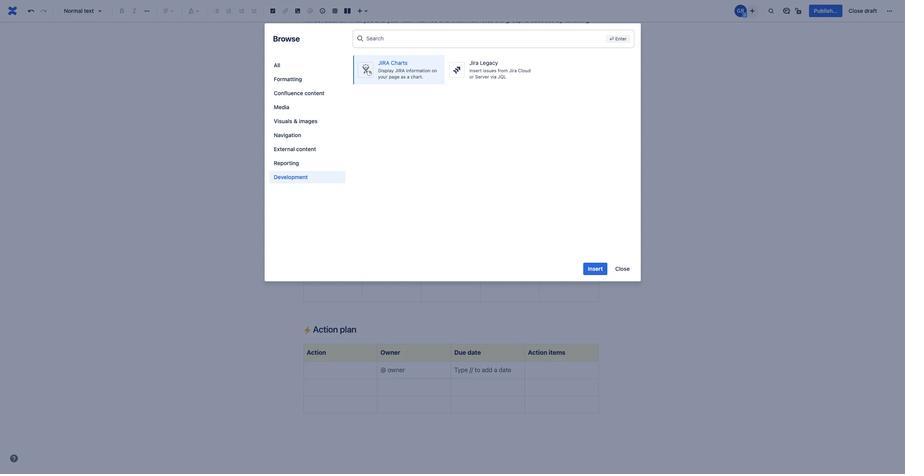 Task type: vqa. For each thing, say whether or not it's contained in the screenshot.
via
yes



Task type: describe. For each thing, give the bounding box(es) containing it.
retrospective
[[380, 27, 419, 34]]

mention image
[[306, 6, 315, 16]]

italic ⌘i image
[[130, 6, 139, 16]]

action plan
[[311, 324, 357, 335]]

a
[[407, 74, 410, 79]]

team members
[[307, 68, 353, 75]]

outdent ⇧tab image
[[237, 6, 246, 16]]

via
[[491, 74, 497, 79]]

action for action plan
[[313, 324, 338, 335]]

date
[[468, 349, 481, 356]]

reporting button
[[269, 157, 346, 170]]

redo ⌘⇧z image
[[39, 6, 48, 16]]

visuals & images
[[274, 118, 318, 124]]

chart.
[[411, 74, 423, 79]]

jira legacy insert issues from jira cloud or server via jql
[[470, 60, 531, 79]]

as
[[401, 74, 406, 79]]

close for close
[[616, 266, 630, 272]]

instructions
[[314, 27, 347, 34]]

panel info image
[[307, 169, 316, 178]]

from
[[498, 68, 508, 73]]

succeed
[[531, 16, 555, 23]]

numbered list ⌘⇧7 image
[[224, 6, 234, 16]]

1 and from the left
[[375, 16, 386, 23]]

navigation button
[[269, 129, 346, 142]]

media button
[[269, 101, 346, 114]]

action item image
[[268, 6, 278, 16]]

4ls for 4ls retrospective play .
[[368, 27, 379, 34]]

following
[[565, 16, 590, 23]]

visuals & images button
[[269, 115, 346, 128]]

plan
[[340, 324, 357, 335]]

retrospective
[[345, 166, 396, 177]]

action items
[[528, 349, 566, 356]]

reflect
[[304, 16, 323, 23]]

jql
[[498, 74, 507, 79]]

browse
[[273, 34, 300, 43]]

for
[[348, 27, 356, 34]]

confluence content
[[274, 90, 325, 96]]

issues
[[483, 68, 497, 73]]

insert button
[[584, 263, 608, 275]]

to
[[524, 16, 530, 23]]

⏎ enter
[[610, 36, 627, 41]]

search field
[[367, 31, 603, 45]]

action for action
[[307, 349, 326, 356]]

content for confluence content
[[305, 90, 325, 96]]

external content
[[274, 146, 316, 152]]

.
[[432, 27, 433, 34]]

owner
[[381, 349, 401, 356]]

1 what from the left
[[348, 16, 362, 23]]

reporting
[[274, 160, 299, 166]]

0 horizontal spatial jira
[[378, 60, 390, 66]]

undo ⌘z image
[[26, 6, 36, 16]]

date
[[307, 85, 321, 92]]

due date
[[455, 349, 481, 356]]

development
[[274, 174, 308, 180]]

formatting button
[[269, 73, 346, 86]]

learned
[[417, 16, 438, 23]]

bold ⌘b image
[[117, 6, 127, 16]]

4ls retrospective play link
[[368, 27, 432, 34]]

your for page
[[378, 74, 388, 79]]

0 horizontal spatial jira
[[470, 60, 479, 66]]

indent tab image
[[249, 6, 259, 16]]

page
[[389, 74, 400, 79]]

confluence content button
[[269, 87, 346, 100]]

link image
[[281, 6, 290, 16]]

action for action items
[[528, 349, 548, 356]]

advanced search image
[[356, 35, 364, 42]]

2 horizontal spatial the
[[495, 16, 504, 23]]



Task type: locate. For each thing, give the bounding box(es) containing it.
1 horizontal spatial the
[[358, 27, 367, 34]]

0 horizontal spatial close
[[616, 266, 630, 272]]

browse dialog
[[265, 23, 641, 282]]

the left group
[[495, 16, 504, 23]]

close draft button
[[845, 5, 882, 17]]

items
[[549, 349, 566, 356]]

on
[[340, 16, 347, 23], [432, 68, 437, 73]]

1 vertical spatial jira
[[395, 68, 405, 73]]

close inside 'browse' dialog
[[616, 266, 630, 272]]

:thought_balloon: image
[[319, 169, 327, 177], [319, 169, 327, 177]]

your down display
[[378, 74, 388, 79]]

confluence image
[[6, 5, 19, 17], [6, 5, 19, 17]]

development button
[[269, 171, 346, 184]]

navigation
[[274, 132, 301, 138]]

&
[[294, 118, 298, 124]]

close button
[[611, 263, 635, 275]]

your for team
[[387, 16, 400, 23]]

1 horizontal spatial what
[[451, 16, 465, 23]]

and right the you
[[375, 16, 386, 23]]

play
[[420, 27, 432, 34]]

confluence
[[274, 90, 303, 96]]

the down 'reflect'
[[304, 27, 313, 34]]

⏎
[[610, 36, 615, 41]]

content down the navigation button
[[296, 146, 316, 152]]

2 and from the left
[[439, 16, 450, 23]]

all button
[[269, 59, 346, 72]]

what up the for
[[348, 16, 362, 23]]

back
[[325, 16, 338, 23]]

1 vertical spatial content
[[296, 146, 316, 152]]

close right insert button
[[616, 266, 630, 272]]

you
[[364, 16, 374, 23]]

jira up or
[[470, 60, 479, 66]]

images
[[299, 118, 318, 124]]

team
[[401, 16, 415, 23]]

1 horizontal spatial close
[[849, 7, 864, 14]]

Main content area, start typing to enter text. text field
[[299, 0, 604, 435]]

reflect back on what you and your team learned and what motivates the group to succeed by following the instructions for the
[[304, 16, 591, 34]]

0 horizontal spatial the
[[304, 27, 313, 34]]

legacy
[[480, 60, 498, 66]]

1 horizontal spatial and
[[439, 16, 450, 23]]

the
[[495, 16, 504, 23], [304, 27, 313, 34], [358, 27, 367, 34]]

1 vertical spatial 4ls
[[329, 166, 343, 177]]

1 vertical spatial on
[[432, 68, 437, 73]]

4ls right the panel info icon
[[329, 166, 343, 177]]

0 vertical spatial insert
[[470, 68, 482, 73]]

external
[[274, 146, 295, 152]]

0 vertical spatial on
[[340, 16, 347, 23]]

1 vertical spatial insert
[[588, 266, 603, 272]]

0 horizontal spatial and
[[375, 16, 386, 23]]

action
[[313, 324, 338, 335], [307, 349, 326, 356], [528, 349, 548, 356]]

1 horizontal spatial jira
[[395, 68, 405, 73]]

4ls
[[368, 27, 379, 34], [329, 166, 343, 177]]

jira charts display jira information on your page as a chart.
[[378, 60, 437, 79]]

enter
[[616, 36, 627, 41]]

0 horizontal spatial what
[[348, 16, 362, 23]]

4ls down the you
[[368, 27, 379, 34]]

action left plan
[[313, 324, 338, 335]]

layouts image
[[343, 6, 352, 16]]

2 what from the left
[[451, 16, 465, 23]]

group
[[506, 16, 522, 23]]

content for external content
[[296, 146, 316, 152]]

visuals
[[274, 118, 292, 124]]

0 vertical spatial 4ls
[[368, 27, 379, 34]]

0 horizontal spatial on
[[340, 16, 347, 23]]

content
[[305, 90, 325, 96], [296, 146, 316, 152]]

table image
[[331, 6, 340, 16]]

by
[[557, 16, 563, 23]]

1 vertical spatial jira
[[509, 68, 517, 73]]

your up retrospective in the left of the page
[[387, 16, 400, 23]]

0 vertical spatial jira
[[378, 60, 390, 66]]

emoji image
[[318, 6, 327, 16]]

display
[[378, 68, 394, 73]]

insert left "close" button at the right of the page
[[588, 266, 603, 272]]

members
[[325, 68, 353, 75]]

the up advanced search icon
[[358, 27, 367, 34]]

action left items
[[528, 349, 548, 356]]

and
[[375, 16, 386, 23], [439, 16, 450, 23]]

4ls retrospective
[[327, 166, 396, 177]]

content down formatting button
[[305, 90, 325, 96]]

your inside reflect back on what you and your team learned and what motivates the group to succeed by following the instructions for the
[[387, 16, 400, 23]]

insert inside insert button
[[588, 266, 603, 272]]

jira up the as
[[395, 68, 405, 73]]

draft
[[865, 7, 878, 14]]

formatting
[[274, 76, 302, 82]]

on down layouts icon
[[340, 16, 347, 23]]

on inside reflect back on what you and your team learned and what motivates the group to succeed by following the instructions for the
[[340, 16, 347, 23]]

jira
[[378, 60, 390, 66], [395, 68, 405, 73]]

0 vertical spatial your
[[387, 16, 400, 23]]

0 vertical spatial jira
[[470, 60, 479, 66]]

what
[[348, 16, 362, 23], [451, 16, 465, 23]]

cloud
[[518, 68, 531, 73]]

action down action plan
[[307, 349, 326, 356]]

1 horizontal spatial insert
[[588, 266, 603, 272]]

external content button
[[269, 143, 346, 156]]

bullet list ⌘⇧8 image
[[212, 6, 221, 16]]

jira
[[470, 60, 479, 66], [509, 68, 517, 73]]

jira up display
[[378, 60, 390, 66]]

information
[[406, 68, 431, 73]]

media
[[274, 104, 290, 110]]

insert up or
[[470, 68, 482, 73]]

:zap: image
[[304, 327, 311, 334], [304, 327, 311, 334]]

1 horizontal spatial on
[[432, 68, 437, 73]]

close draft
[[849, 7, 878, 14]]

1 horizontal spatial 4ls
[[368, 27, 379, 34]]

on right information
[[432, 68, 437, 73]]

all
[[274, 62, 281, 68]]

charts
[[391, 60, 408, 66]]

on inside jira charts display jira information on your page as a chart.
[[432, 68, 437, 73]]

insert inside "jira legacy insert issues from jira cloud or server via jql"
[[470, 68, 482, 73]]

or
[[470, 74, 474, 79]]

team
[[307, 68, 323, 75]]

0 vertical spatial close
[[849, 7, 864, 14]]

your
[[387, 16, 400, 23], [378, 74, 388, 79]]

4ls for 4ls retrospective
[[329, 166, 343, 177]]

close
[[849, 7, 864, 14], [616, 266, 630, 272]]

greg robinson image
[[735, 5, 748, 17]]

and right learned
[[439, 16, 450, 23]]

due
[[455, 349, 466, 356]]

server
[[475, 74, 489, 79]]

0 horizontal spatial 4ls
[[329, 166, 343, 177]]

1 vertical spatial your
[[378, 74, 388, 79]]

close for close draft
[[849, 7, 864, 14]]

4ls retrospective play .
[[368, 27, 433, 34]]

publish...
[[815, 7, 838, 14]]

what left 'motivates' on the right of page
[[451, 16, 465, 23]]

publish... button
[[810, 5, 843, 17]]

motivates
[[467, 16, 494, 23]]

your inside jira charts display jira information on your page as a chart.
[[378, 74, 388, 79]]

close left draft
[[849, 7, 864, 14]]

add image, video, or file image
[[293, 6, 303, 16]]

0 vertical spatial content
[[305, 90, 325, 96]]

0 horizontal spatial insert
[[470, 68, 482, 73]]

1 horizontal spatial jira
[[509, 68, 517, 73]]

1 vertical spatial close
[[616, 266, 630, 272]]

jira right from
[[509, 68, 517, 73]]

insert
[[470, 68, 482, 73], [588, 266, 603, 272]]



